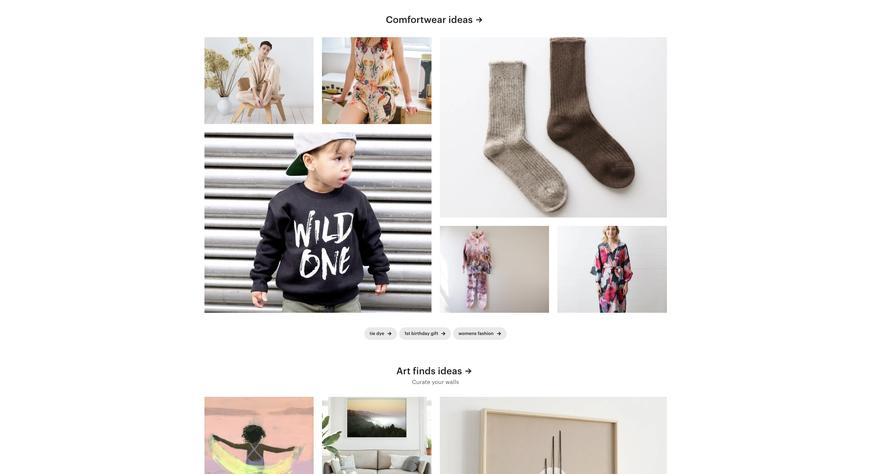 Task type: locate. For each thing, give the bounding box(es) containing it.
tie
[[370, 331, 376, 336]]

printed silk dressing gown - dark poppy (this link opens in a new tab or window) image
[[558, 226, 667, 313]]

art finds ideas link
[[397, 365, 475, 379]]

comfortwear
[[386, 14, 447, 25]]

walls
[[446, 379, 459, 386]]

art finds ideas
[[397, 366, 463, 377]]

womens
[[459, 331, 477, 336]]

finds
[[413, 366, 436, 377]]

textile wall art/embroidery art/embroidery on canvas/modern embroidery/framed tapestry/handmade tapestry/geometric textile art (this link opens in a new tab or window) image
[[440, 397, 667, 475]]

sunset overlooking the pacific coast highway, big sur, california - fine art landscape printed on museum grade photographic paper (this link opens in a new tab or window) image
[[322, 397, 432, 475]]

curate
[[412, 379, 431, 386]]

1 vertical spatial ideas
[[438, 366, 463, 377]]

dye
[[377, 331, 385, 336]]

tie dye
[[370, 331, 385, 336]]

ideas
[[449, 14, 473, 25], [438, 366, 463, 377]]

wild one kids crew neck sweater, perfect 1st birthday gift, wild child sweater, baby sweatshirt party outfit (this link opens in a new tab or window) image
[[204, 133, 432, 313]]

1st birthday gift link
[[400, 328, 452, 340]]

1st
[[405, 331, 411, 336]]

art
[[397, 366, 411, 377]]

ice dyed kids sweatsuit / tie dyed sweatshirt / tie dyed sweatpants / one of a kind kids gift / hand dyed kids sweatsuit (this link opens in a new tab or window) image
[[440, 226, 550, 313]]

birthday
[[412, 331, 430, 336]]

organic yak wool ribbed bed socks (this link opens in a new tab or window) image
[[440, 37, 667, 218]]

linen women's 3 piece loungewear set | loose double faced jacket | sleeveless linen blouse and cropped pants (this link opens in a new tab or window) image
[[204, 37, 314, 124]]



Task type: describe. For each thing, give the bounding box(es) containing it.
womens fashion link
[[454, 328, 507, 340]]

1st birthday gift
[[405, 331, 439, 336]]

comfortwear ideas
[[386, 14, 473, 25]]

gift
[[431, 331, 439, 336]]

womens fashion
[[459, 331, 494, 336]]

tie dye link
[[365, 328, 398, 340]]

fashion
[[478, 331, 494, 336]]

curate your walls
[[412, 379, 459, 386]]

comfortwear ideas link
[[386, 14, 486, 27]]

0 vertical spatial ideas
[[449, 14, 473, 25]]

your
[[432, 379, 444, 386]]

the movement . giclee art print (this link opens in a new tab or window) image
[[204, 397, 314, 475]]

silk cami and shorts pyjama set in 'eden' tropical meadow print, luxury lounge wear (this link opens in a new tab or window) image
[[322, 37, 432, 124]]



Task type: vqa. For each thing, say whether or not it's contained in the screenshot.
1st birthday gift link
yes



